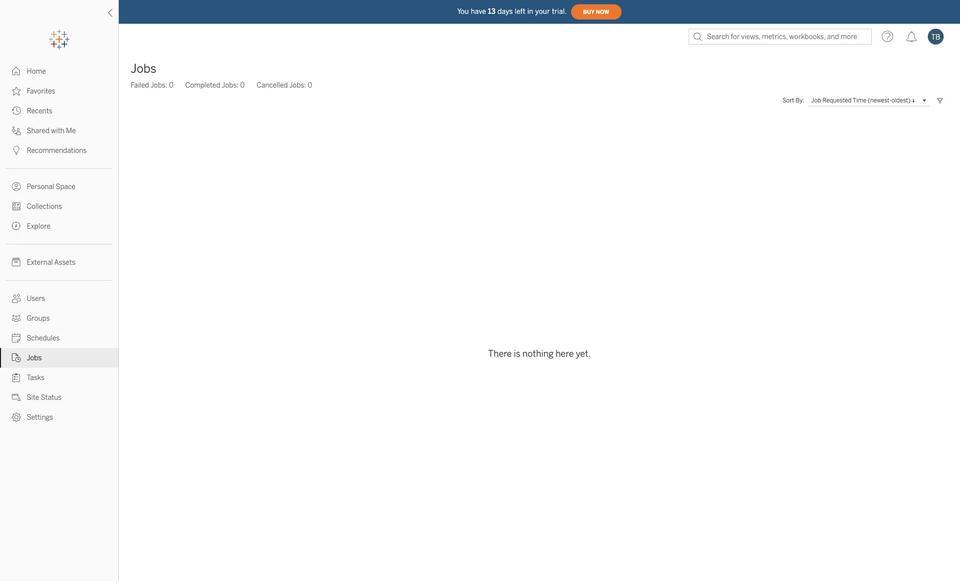 Task type: vqa. For each thing, say whether or not it's contained in the screenshot.
Tasks's by text only_f5he34f image
yes



Task type: locate. For each thing, give the bounding box(es) containing it.
home link
[[0, 61, 118, 81]]

by text only_f5he34f image left tasks
[[12, 373, 21, 382]]

by text only_f5he34f image inside users link
[[12, 294, 21, 303]]

by text only_f5he34f image inside personal space link
[[12, 182, 21, 191]]

by text only_f5he34f image
[[12, 87, 21, 96], [12, 126, 21, 135], [12, 182, 21, 191], [12, 202, 21, 211], [12, 258, 21, 267], [12, 354, 21, 362], [12, 413, 21, 422]]

0 left cancelled
[[240, 81, 245, 90]]

by text only_f5he34f image for external assets
[[12, 258, 21, 267]]

2 horizontal spatial 0
[[308, 81, 312, 90]]

jobs: for cancelled
[[289, 81, 306, 90]]

by text only_f5he34f image left explore
[[12, 222, 21, 231]]

0 for completed jobs: 0
[[240, 81, 245, 90]]

by text only_f5he34f image inside tasks link
[[12, 373, 21, 382]]

by text only_f5he34f image left "recents"
[[12, 106, 21, 115]]

1 0 from the left
[[169, 81, 173, 90]]

by text only_f5he34f image left groups
[[12, 314, 21, 323]]

by text only_f5he34f image for jobs
[[12, 354, 21, 362]]

by text only_f5he34f image inside favorites link
[[12, 87, 21, 96]]

by text only_f5he34f image left site
[[12, 393, 21, 402]]

by text only_f5he34f image inside explore link
[[12, 222, 21, 231]]

trial.
[[552, 7, 567, 16]]

3 by text only_f5he34f image from the top
[[12, 146, 21, 155]]

1 horizontal spatial jobs:
[[222, 81, 239, 90]]

3 jobs: from the left
[[289, 81, 306, 90]]

by text only_f5he34f image inside external assets link
[[12, 258, 21, 267]]

recents
[[27, 107, 52, 115]]

3 0 from the left
[[308, 81, 312, 90]]

jobs: right completed
[[222, 81, 239, 90]]

shared with me link
[[0, 121, 118, 141]]

nothing
[[522, 349, 554, 359]]

schedules
[[27, 334, 60, 343]]

users
[[27, 295, 45, 303]]

13
[[488, 7, 496, 16]]

recommendations
[[27, 147, 87, 155]]

2 horizontal spatial jobs:
[[289, 81, 306, 90]]

jobs:
[[150, 81, 167, 90], [222, 81, 239, 90], [289, 81, 306, 90]]

8 by text only_f5he34f image from the top
[[12, 373, 21, 382]]

completed jobs: 0
[[185, 81, 245, 90]]

1 jobs: from the left
[[150, 81, 167, 90]]

is
[[514, 349, 520, 359]]

2 by text only_f5he34f image from the top
[[12, 126, 21, 135]]

6 by text only_f5he34f image from the top
[[12, 354, 21, 362]]

by text only_f5he34f image for personal space
[[12, 182, 21, 191]]

site status link
[[0, 388, 118, 408]]

cancelled jobs: 0
[[257, 81, 312, 90]]

now
[[596, 9, 609, 15]]

0 vertical spatial jobs
[[131, 61, 156, 76]]

personal space
[[27, 183, 75, 191]]

0 for failed jobs: 0
[[169, 81, 173, 90]]

by text only_f5he34f image inside the jobs link
[[12, 354, 21, 362]]

0 right cancelled
[[308, 81, 312, 90]]

1 vertical spatial jobs
[[27, 354, 42, 362]]

1 by text only_f5he34f image from the top
[[12, 87, 21, 96]]

jobs up tasks
[[27, 354, 42, 362]]

1 horizontal spatial jobs
[[131, 61, 156, 76]]

days
[[498, 7, 513, 16]]

5 by text only_f5he34f image from the top
[[12, 258, 21, 267]]

me
[[66, 127, 76, 135]]

by text only_f5he34f image inside settings link
[[12, 413, 21, 422]]

assets
[[54, 258, 75, 267]]

by text only_f5he34f image inside the recents link
[[12, 106, 21, 115]]

here
[[556, 349, 574, 359]]

your
[[535, 7, 550, 16]]

recents link
[[0, 101, 118, 121]]

personal space link
[[0, 177, 118, 197]]

jobs: for failed
[[150, 81, 167, 90]]

by text only_f5he34f image for users
[[12, 294, 21, 303]]

by text only_f5he34f image for explore
[[12, 222, 21, 231]]

0 for cancelled jobs: 0
[[308, 81, 312, 90]]

failed
[[131, 81, 149, 90]]

by text only_f5he34f image left recommendations
[[12, 146, 21, 155]]

1 by text only_f5he34f image from the top
[[12, 67, 21, 76]]

jobs up failed
[[131, 61, 156, 76]]

by text only_f5he34f image left schedules
[[12, 334, 21, 343]]

by text only_f5he34f image inside shared with me link
[[12, 126, 21, 135]]

explore link
[[0, 216, 118, 236]]

by text only_f5he34f image inside the recommendations link
[[12, 146, 21, 155]]

0 horizontal spatial jobs
[[27, 354, 42, 362]]

0 horizontal spatial 0
[[169, 81, 173, 90]]

status
[[41, 394, 62, 402]]

6 by text only_f5he34f image from the top
[[12, 314, 21, 323]]

7 by text only_f5he34f image from the top
[[12, 334, 21, 343]]

2 jobs: from the left
[[222, 81, 239, 90]]

1 horizontal spatial 0
[[240, 81, 245, 90]]

by text only_f5he34f image for shared with me
[[12, 126, 21, 135]]

0 horizontal spatial jobs:
[[150, 81, 167, 90]]

jobs
[[131, 61, 156, 76], [27, 354, 42, 362]]

there is nothing here yet.
[[488, 349, 591, 359]]

3 by text only_f5he34f image from the top
[[12, 182, 21, 191]]

2 by text only_f5he34f image from the top
[[12, 106, 21, 115]]

9 by text only_f5he34f image from the top
[[12, 393, 21, 402]]

0
[[169, 81, 173, 90], [240, 81, 245, 90], [308, 81, 312, 90]]

by text only_f5he34f image inside site status link
[[12, 393, 21, 402]]

by text only_f5he34f image inside collections link
[[12, 202, 21, 211]]

jobs: right failed
[[150, 81, 167, 90]]

by text only_f5he34f image inside home link
[[12, 67, 21, 76]]

0 right failed
[[169, 81, 173, 90]]

7 by text only_f5he34f image from the top
[[12, 413, 21, 422]]

by text only_f5he34f image inside "schedules" link
[[12, 334, 21, 343]]

jobs: right cancelled
[[289, 81, 306, 90]]

space
[[56, 183, 75, 191]]

by text only_f5he34f image left home
[[12, 67, 21, 76]]

by text only_f5he34f image left users at the left of page
[[12, 294, 21, 303]]

groups link
[[0, 308, 118, 328]]

by text only_f5he34f image
[[12, 67, 21, 76], [12, 106, 21, 115], [12, 146, 21, 155], [12, 222, 21, 231], [12, 294, 21, 303], [12, 314, 21, 323], [12, 334, 21, 343], [12, 373, 21, 382], [12, 393, 21, 402]]

by text only_f5he34f image for recents
[[12, 106, 21, 115]]

4 by text only_f5he34f image from the top
[[12, 202, 21, 211]]

by text only_f5he34f image inside groups link
[[12, 314, 21, 323]]

shared
[[27, 127, 49, 135]]

by text only_f5he34f image for schedules
[[12, 334, 21, 343]]

groups
[[27, 314, 50, 323]]

2 0 from the left
[[240, 81, 245, 90]]

4 by text only_f5he34f image from the top
[[12, 222, 21, 231]]

5 by text only_f5he34f image from the top
[[12, 294, 21, 303]]

favorites
[[27, 87, 55, 96]]

collections link
[[0, 197, 118, 216]]



Task type: describe. For each thing, give the bounding box(es) containing it.
failed jobs: 0
[[131, 81, 173, 90]]

in
[[527, 7, 533, 16]]

job
[[811, 97, 821, 104]]

explore
[[27, 222, 50, 231]]

collections
[[27, 203, 62, 211]]

settings link
[[0, 408, 118, 427]]

tasks link
[[0, 368, 118, 388]]

by text only_f5he34f image for home
[[12, 67, 21, 76]]

Search for views, metrics, workbooks, and more text field
[[689, 29, 872, 45]]

sort by:
[[783, 97, 804, 104]]

buy
[[583, 9, 595, 15]]

jobs link
[[0, 348, 118, 368]]

by text only_f5he34f image for tasks
[[12, 373, 21, 382]]

you
[[457, 7, 469, 16]]

navigation panel element
[[0, 30, 118, 427]]

you have 13 days left in your trial.
[[457, 7, 567, 16]]

with
[[51, 127, 64, 135]]

cancelled
[[257, 81, 288, 90]]

site
[[27, 394, 39, 402]]

buy now button
[[571, 4, 622, 20]]

there
[[488, 349, 512, 359]]

recommendations link
[[0, 141, 118, 160]]

time
[[853, 97, 867, 104]]

external
[[27, 258, 53, 267]]

schedules link
[[0, 328, 118, 348]]

requested
[[823, 97, 852, 104]]

users link
[[0, 289, 118, 308]]

job requested time (newest-oldest)
[[811, 97, 911, 104]]

favorites link
[[0, 81, 118, 101]]

have
[[471, 7, 486, 16]]

oldest)
[[892, 97, 911, 104]]

by text only_f5he34f image for groups
[[12, 314, 21, 323]]

by text only_f5he34f image for site status
[[12, 393, 21, 402]]

external assets
[[27, 258, 75, 267]]

yet.
[[576, 349, 591, 359]]

jobs inside main navigation. press the up and down arrow keys to access links. element
[[27, 354, 42, 362]]

settings
[[27, 413, 53, 422]]

home
[[27, 67, 46, 76]]

completed
[[185, 81, 220, 90]]

by text only_f5he34f image for favorites
[[12, 87, 21, 96]]

site status
[[27, 394, 62, 402]]

left
[[515, 7, 525, 16]]

external assets link
[[0, 253, 118, 272]]

by text only_f5he34f image for recommendations
[[12, 146, 21, 155]]

shared with me
[[27, 127, 76, 135]]

jobs: for completed
[[222, 81, 239, 90]]

by text only_f5he34f image for collections
[[12, 202, 21, 211]]

by text only_f5he34f image for settings
[[12, 413, 21, 422]]

by:
[[796, 97, 804, 104]]

job requested time (newest-oldest) button
[[807, 95, 929, 106]]

(newest-
[[868, 97, 892, 104]]

sort
[[783, 97, 794, 104]]

buy now
[[583, 9, 609, 15]]

main navigation. press the up and down arrow keys to access links. element
[[0, 61, 118, 427]]

personal
[[27, 183, 54, 191]]

tasks
[[27, 374, 45, 382]]



